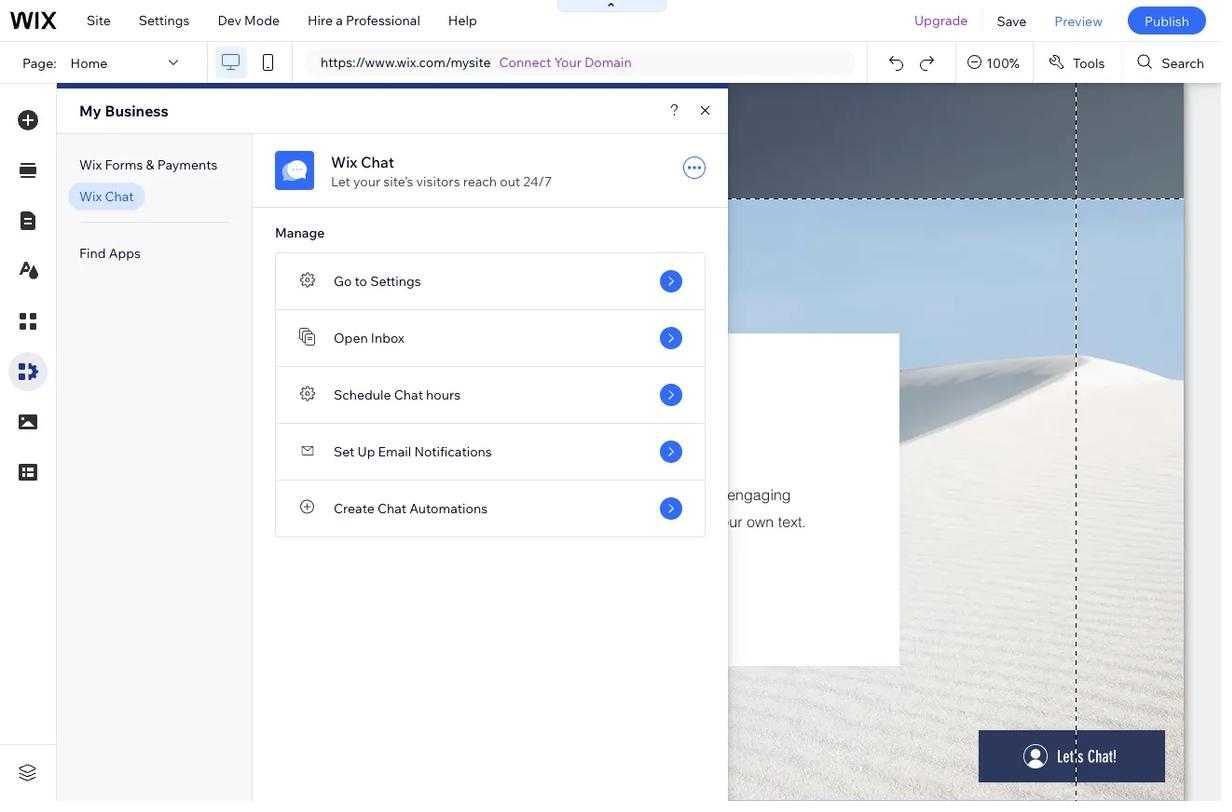 Task type: vqa. For each thing, say whether or not it's contained in the screenshot.
Go
yes



Task type: locate. For each thing, give the bounding box(es) containing it.
your
[[554, 54, 582, 70]]

chat
[[361, 153, 394, 172], [105, 188, 134, 205], [394, 387, 423, 403], [378, 501, 407, 517]]

settings
[[139, 12, 190, 28], [370, 273, 421, 290]]

0 vertical spatial settings
[[139, 12, 190, 28]]

email
[[378, 444, 411, 460]]

settings right to
[[370, 273, 421, 290]]

to
[[355, 273, 367, 290]]

schedule chat hours
[[334, 387, 461, 403]]

apps
[[109, 245, 141, 262]]

chat right create
[[378, 501, 407, 517]]

wix
[[331, 153, 358, 172], [79, 157, 102, 173], [79, 188, 102, 205]]

chat inside wix chat let your site's visitors reach out 24/7
[[361, 153, 394, 172]]

settings left dev
[[139, 12, 190, 28]]

site
[[87, 12, 111, 28]]

24/7
[[523, 173, 552, 190]]

preview
[[1055, 12, 1103, 29]]

open
[[334, 330, 368, 346]]

upgrade
[[915, 12, 968, 28]]

chat left hours
[[394, 387, 423, 403]]

https://www.wix.com/mysite connect your domain
[[321, 54, 632, 70]]

publish
[[1145, 12, 1190, 29]]

visitors
[[416, 173, 460, 190]]

create chat automations
[[334, 501, 488, 517]]

go
[[334, 273, 352, 290]]

dev
[[218, 12, 241, 28]]

schedule
[[334, 387, 391, 403]]

out
[[500, 173, 520, 190]]

chat down forms
[[105, 188, 134, 205]]

wix up let
[[331, 153, 358, 172]]

save button
[[983, 0, 1041, 41]]

chat for wix chat
[[105, 188, 134, 205]]

wix chat let your site's visitors reach out 24/7
[[331, 153, 552, 190]]

open inbox
[[334, 330, 405, 346]]

1 vertical spatial settings
[[370, 273, 421, 290]]

inbox
[[371, 330, 405, 346]]

professional
[[346, 12, 420, 28]]

up
[[358, 444, 375, 460]]

chat up your
[[361, 153, 394, 172]]

automations
[[410, 501, 488, 517]]

wix inside wix chat let your site's visitors reach out 24/7
[[331, 153, 358, 172]]

connect
[[499, 54, 551, 70]]

a
[[336, 12, 343, 28]]

tools
[[1073, 54, 1105, 71]]

wix forms & payments
[[79, 157, 218, 173]]

wix left forms
[[79, 157, 102, 173]]

wix up find
[[79, 188, 102, 205]]

wix chat image
[[275, 151, 314, 190]]



Task type: describe. For each thing, give the bounding box(es) containing it.
mode
[[244, 12, 280, 28]]

wix for wix chat
[[79, 188, 102, 205]]

help
[[448, 12, 477, 28]]

my
[[79, 102, 102, 120]]

wix for wix chat let your site's visitors reach out 24/7
[[331, 153, 358, 172]]

site's
[[384, 173, 413, 190]]

&
[[146, 157, 154, 173]]

0 horizontal spatial settings
[[139, 12, 190, 28]]

tools button
[[1034, 42, 1122, 83]]

my business
[[79, 102, 169, 120]]

set
[[334, 444, 355, 460]]

save
[[997, 12, 1027, 29]]

hire a professional
[[308, 12, 420, 28]]

100% button
[[957, 42, 1033, 83]]

https://www.wix.com/mysite
[[321, 54, 491, 70]]

chat for schedule chat hours
[[394, 387, 423, 403]]

payments
[[157, 157, 218, 173]]

100%
[[987, 54, 1020, 71]]

wix chat
[[79, 188, 134, 205]]

hire
[[308, 12, 333, 28]]

publish button
[[1128, 7, 1207, 35]]

your
[[353, 173, 381, 190]]

wix for wix forms & payments
[[79, 157, 102, 173]]

forms
[[105, 157, 143, 173]]

chat for create chat automations
[[378, 501, 407, 517]]

find
[[79, 245, 106, 262]]

notifications
[[414, 444, 492, 460]]

set up email notifications
[[334, 444, 492, 460]]

create
[[334, 501, 375, 517]]

home
[[70, 54, 107, 71]]

search
[[1162, 54, 1205, 71]]

search button
[[1123, 42, 1222, 83]]

go to settings
[[334, 273, 421, 290]]

dev mode
[[218, 12, 280, 28]]

reach
[[463, 173, 497, 190]]

preview button
[[1041, 0, 1117, 41]]

let
[[331, 173, 350, 190]]

business
[[105, 102, 169, 120]]

chat for wix chat let your site's visitors reach out 24/7
[[361, 153, 394, 172]]

manage
[[275, 225, 325, 241]]

1 horizontal spatial settings
[[370, 273, 421, 290]]

domain
[[585, 54, 632, 70]]

hours
[[426, 387, 461, 403]]

find apps
[[79, 245, 141, 262]]



